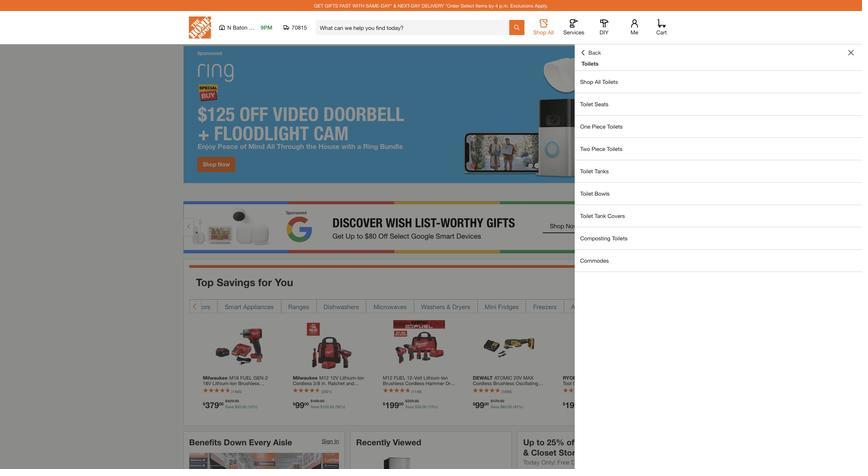 Task type: vqa. For each thing, say whether or not it's contained in the screenshot.
the 50 within '$ 379 00 $ 429 . 00 Save $ 50 . 00 ( 12 %)'
yes



Task type: locate. For each thing, give the bounding box(es) containing it.
0 horizontal spatial milwaukee
[[203, 375, 228, 381]]

1 vertical spatial piece
[[592, 146, 605, 152]]

kit inside m12 fuel 12-volt lithium-ion brushless cordless hammer drill and impact driver combo kit w/2 batteries and bag (2-tool)
[[440, 386, 446, 392]]

1 horizontal spatial 50
[[336, 405, 341, 409]]

dewalt
[[473, 375, 493, 381]]

1 horizontal spatial combo
[[423, 386, 439, 392]]

m12 inside m12 12v lithium-ion cordless 3/8 in. ratchet and screwdriver combo kit (2-tool) with battery, charger, tool bag
[[319, 375, 329, 381]]

kit down the 12v
[[337, 386, 343, 392]]

1 vertical spatial all
[[595, 78, 601, 85]]

toilets inside two piece toilets link
[[607, 146, 622, 152]]

2 %) from the left
[[341, 405, 345, 409]]

all
[[548, 29, 554, 35], [595, 78, 601, 85]]

toilets inside one piece toilets 'link'
[[607, 123, 623, 130]]

ah right 1.5
[[616, 381, 622, 386]]

2 bag from the left
[[413, 392, 421, 398]]

%) for $ 99 00 $ 199 . 00 save $ 100 . 00 ( 50 %)
[[341, 405, 345, 409]]

toilets down covers
[[612, 235, 628, 242]]

%) for $ 99 00 $ 179 . 00 save $ 80 . 00 ( 45 %)
[[518, 405, 523, 409]]

day
[[411, 3, 420, 8]]

3 %) from the left
[[433, 405, 438, 409]]

0 horizontal spatial charger
[[499, 392, 516, 398]]

all left services
[[548, 29, 554, 35]]

4 %) from the left
[[518, 405, 523, 409]]

microwaves button
[[366, 300, 414, 313]]

2 m12 from the left
[[383, 375, 392, 381]]

2 charger from the left
[[563, 392, 580, 398]]

select right off
[[579, 438, 604, 447]]

0 horizontal spatial all
[[548, 29, 554, 35]]

20v right (1)
[[512, 386, 520, 392]]

milwaukee up 379
[[203, 375, 228, 381]]

lithium-
[[340, 375, 357, 381], [424, 375, 441, 381]]

4.0
[[581, 386, 587, 392]]

with inside the one+ 18v cordless 6- tool combo kit with 1.5 ah battery, 4.0 ah battery, and charger
[[597, 381, 606, 386]]

with up "$ 99 00 $ 199 . 00 save $ 100 . 00 ( 50 %)"
[[293, 392, 302, 398]]

%) for $ 379 00 $ 429 . 00 save $ 50 . 00 ( 12 %)
[[253, 405, 258, 409]]

100
[[322, 405, 329, 409]]

3 save from the left
[[405, 405, 414, 409]]

1 horizontal spatial all
[[595, 78, 601, 85]]

1 horizontal spatial lithium-
[[424, 375, 441, 381]]

kit left w/2
[[440, 386, 446, 392]]

1 ) from the left
[[241, 390, 242, 394]]

1 %) from the left
[[253, 405, 258, 409]]

today only!
[[523, 459, 556, 466]]

fast
[[340, 3, 351, 8]]

1465
[[232, 390, 241, 394]]

1 lithium- from the left
[[340, 375, 357, 381]]

select left items
[[461, 3, 474, 8]]

bag inside m12 fuel 12-volt lithium-ion brushless cordless hammer drill and impact driver combo kit w/2 batteries and bag (2-tool)
[[413, 392, 421, 398]]

tool down ratchet
[[340, 392, 349, 398]]

0 vertical spatial shop
[[533, 29, 546, 35]]

toilets down 'seats'
[[607, 123, 623, 130]]

all up toilet seats
[[595, 78, 601, 85]]

0 horizontal spatial kit
[[337, 386, 343, 392]]

99 inside "$ 99 00 $ 199 . 00 save $ 100 . 00 ( 50 %)"
[[295, 400, 304, 410]]

charger
[[499, 392, 516, 398], [563, 392, 580, 398]]

4 toilet from the top
[[580, 213, 593, 219]]

sign
[[322, 438, 333, 444]]

brushless inside m12 fuel 12-volt lithium-ion brushless cordless hammer drill and impact driver combo kit w/2 batteries and bag (2-tool)
[[383, 381, 404, 386]]

00 down screwdriver on the bottom of page
[[304, 401, 309, 407]]

toilet tank covers link
[[575, 205, 862, 227]]

shop inside "link"
[[580, 78, 593, 85]]

battery,
[[563, 386, 579, 392], [596, 386, 612, 392], [303, 392, 320, 398]]

save inside $ 379 00 $ 429 . 00 save $ 50 . 00 ( 12 %)
[[225, 405, 234, 409]]

80
[[502, 405, 507, 409]]

0 vertical spatial piece
[[592, 123, 606, 130]]

0 vertical spatial select
[[461, 3, 474, 8]]

all inside "link"
[[595, 78, 601, 85]]

shop
[[533, 29, 546, 35], [580, 78, 593, 85]]

1 99 from the left
[[295, 400, 304, 410]]

multi
[[473, 386, 483, 392]]

1 horizontal spatial tool
[[485, 386, 494, 392]]

save inside $ 199 00 $ 229 . 00 save $ 30 . 00 ( 13 %)
[[405, 405, 414, 409]]

( inside $ 199 00 $ 229 . 00 save $ 30 . 00 ( 13 %)
[[428, 405, 429, 409]]

& for next-
[[393, 3, 396, 8]]

0 horizontal spatial combo
[[320, 386, 336, 392]]

same-
[[366, 3, 381, 8]]

composting toilets link
[[575, 227, 862, 249]]

charger up $ 199
[[563, 392, 580, 398]]

& left dryers
[[447, 303, 451, 311]]

4 save from the left
[[491, 405, 499, 409]]

1 horizontal spatial (2-
[[423, 392, 429, 398]]

*order
[[445, 3, 459, 8]]

2 vertical spatial &
[[523, 448, 529, 458]]

for
[[258, 276, 272, 289]]

1 brushless from the left
[[383, 381, 404, 386]]

closet
[[531, 448, 556, 458]]

toilet left tanks
[[580, 168, 593, 174]]

toilets up 'seats'
[[602, 78, 618, 85]]

ion
[[357, 375, 364, 381], [441, 375, 448, 381]]

1 horizontal spatial 99
[[475, 400, 484, 410]]

0 horizontal spatial select
[[461, 3, 474, 8]]

m12 fuel 12-volt lithium-ion brushless cordless hammer drill and impact driver combo kit w/2 batteries and bag (2-tool)
[[383, 375, 455, 398]]

back arrow image
[[192, 303, 198, 310]]

lithium- inside m12 12v lithium-ion cordless 3/8 in. ratchet and screwdriver combo kit (2-tool) with battery, charger, tool bag
[[340, 375, 357, 381]]

1 horizontal spatial with
[[495, 386, 504, 392]]

recently
[[356, 438, 391, 447]]

0 horizontal spatial brushless
[[383, 381, 404, 386]]

cordless inside the one+ 18v cordless 6- tool combo kit with 1.5 ah battery, 4.0 ah battery, and charger
[[604, 375, 623, 381]]

2.0ah
[[521, 386, 534, 392]]

save inside "$ 99 00 $ 179 . 00 save $ 80 . 00 ( 45 %)"
[[491, 405, 499, 409]]

50 inside "$ 99 00 $ 199 . 00 save $ 100 . 00 ( 50 %)"
[[336, 405, 341, 409]]

0 horizontal spatial bag
[[351, 392, 359, 398]]

brushless up '1999'
[[493, 381, 514, 386]]

(1)
[[505, 386, 510, 392]]

1 milwaukee from the left
[[203, 375, 228, 381]]

6 / 15 image
[[653, 388, 679, 393]]

tool)
[[350, 386, 360, 392], [429, 392, 439, 398]]

0 horizontal spatial 199
[[313, 399, 319, 404]]

0 horizontal spatial shop
[[533, 29, 546, 35]]

brushless
[[383, 381, 404, 386], [493, 381, 514, 386]]

toilet left bowls
[[580, 190, 593, 197]]

with left 1.5
[[597, 381, 606, 386]]

0 horizontal spatial tool
[[340, 392, 349, 398]]

piece for two
[[592, 146, 605, 152]]

2 horizontal spatial kit
[[590, 381, 596, 386]]

3 ) from the left
[[421, 390, 422, 394]]

6 / 15 group
[[649, 320, 729, 421]]

charger up 80
[[499, 392, 516, 398]]

1 horizontal spatial tool)
[[429, 392, 439, 398]]

00 right 100
[[330, 405, 334, 409]]

m12 left the 12v
[[319, 375, 329, 381]]

two
[[580, 146, 590, 152]]

tool) right ratchet
[[350, 386, 360, 392]]

bowls
[[595, 190, 610, 197]]

1 bag from the left
[[351, 392, 359, 398]]

$
[[225, 399, 227, 404], [311, 399, 313, 404], [405, 399, 407, 404], [491, 399, 493, 404], [203, 401, 205, 407], [293, 401, 295, 407], [383, 401, 385, 407], [473, 401, 475, 407], [563, 401, 565, 407], [235, 405, 237, 409], [320, 405, 322, 409], [415, 405, 417, 409], [500, 405, 502, 409]]

piece right two
[[592, 146, 605, 152]]

dryers
[[452, 303, 470, 311]]

%) inside $ 379 00 $ 429 . 00 save $ 50 . 00 ( 12 %)
[[253, 405, 258, 409]]

m12 left the fuel
[[383, 375, 392, 381]]

&
[[393, 3, 396, 8], [447, 303, 451, 311], [523, 448, 529, 458]]

piece right one
[[592, 123, 606, 130]]

m18 fuel gen-2 18v lithium-ion brushless cordless mid torque 1/2 in. impact wrench f ring w/5.0ah starter kit image
[[213, 320, 265, 372]]

1 horizontal spatial bag
[[413, 392, 421, 398]]

parts
[[600, 303, 615, 311]]

all for shop all toilets
[[595, 78, 601, 85]]

0 vertical spatial &
[[393, 3, 396, 8]]

%) right 30
[[433, 405, 438, 409]]

with
[[597, 381, 606, 386], [495, 386, 504, 392], [293, 392, 302, 398]]

199 inside $ 199 00 $ 229 . 00 save $ 30 . 00 ( 13 %)
[[385, 400, 399, 410]]

save down the 429
[[225, 405, 234, 409]]

( 1465 )
[[231, 390, 242, 394]]

next-
[[398, 3, 411, 8]]

all for shop all
[[548, 29, 554, 35]]

save left 100
[[311, 405, 319, 409]]

toilet left tank
[[580, 213, 593, 219]]

& inside up to 25% off select garage & closet storage solutions today only! free delivery
[[523, 448, 529, 458]]

2 toilet from the top
[[580, 168, 593, 174]]

toilet seats
[[580, 101, 609, 107]]

1 vertical spatial shop
[[580, 78, 593, 85]]

composting
[[580, 235, 610, 242]]

tool
[[563, 381, 572, 386], [485, 386, 494, 392], [340, 392, 349, 398]]

1 horizontal spatial milwaukee
[[293, 375, 318, 381]]

sign in link
[[322, 438, 339, 444]]

down
[[224, 438, 247, 447]]

shop all toilets
[[580, 78, 618, 85]]

appliance parts button
[[564, 300, 622, 313]]

save down 179 in the right bottom of the page
[[491, 405, 499, 409]]

2 horizontal spatial 199
[[565, 400, 579, 410]]

1 vertical spatial &
[[447, 303, 451, 311]]

two piece toilets link
[[575, 138, 862, 160]]

with inside m12 12v lithium-ion cordless 3/8 in. ratchet and screwdriver combo kit (2-tool) with battery, charger, tool bag
[[293, 392, 302, 398]]

battery, down the 18v
[[596, 386, 612, 392]]

229
[[407, 399, 414, 404]]

%) inside "$ 99 00 $ 199 . 00 save $ 100 . 00 ( 50 %)"
[[341, 405, 345, 409]]

0 horizontal spatial lithium-
[[340, 375, 357, 381]]

bag for driver
[[413, 392, 421, 398]]

rouge
[[249, 24, 265, 31]]

save inside "$ 99 00 $ 199 . 00 save $ 100 . 00 ( 50 %)"
[[311, 405, 319, 409]]

piece for one
[[592, 123, 606, 130]]

battery, down ryobi
[[563, 386, 579, 392]]

1 50 from the left
[[237, 405, 241, 409]]

toilets up tanks
[[607, 146, 622, 152]]

0 horizontal spatial (2-
[[344, 386, 350, 392]]

save
[[225, 405, 234, 409], [311, 405, 319, 409], [405, 405, 414, 409], [491, 405, 499, 409]]

shop down apply.
[[533, 29, 546, 35]]

kit inside the one+ 18v cordless 6- tool combo kit with 1.5 ah battery, 4.0 ah battery, and charger
[[590, 381, 596, 386]]

viewed
[[393, 438, 421, 447]]

00 right 30
[[422, 405, 427, 409]]

composting toilets
[[580, 235, 628, 242]]

sign in
[[322, 438, 339, 444]]

199 for $ 199 00 $ 229 . 00 save $ 30 . 00 ( 13 %)
[[385, 400, 399, 410]]

1 horizontal spatial charger
[[563, 392, 580, 398]]

00 left 179 in the right bottom of the page
[[484, 401, 489, 407]]

save down 229 at left
[[405, 405, 414, 409]]

menu
[[575, 71, 862, 272]]

1 m12 from the left
[[319, 375, 329, 381]]

2 brushless from the left
[[493, 381, 514, 386]]

bag inside m12 12v lithium-ion cordless 3/8 in. ratchet and screwdriver combo kit (2-tool) with battery, charger, tool bag
[[351, 392, 359, 398]]

99 inside "$ 99 00 $ 179 . 00 save $ 80 . 00 ( 45 %)"
[[475, 400, 484, 410]]

2 save from the left
[[311, 405, 319, 409]]

0 horizontal spatial 50
[[237, 405, 241, 409]]

combo inside the one+ 18v cordless 6- tool combo kit with 1.5 ah battery, 4.0 ah battery, and charger
[[573, 381, 589, 386]]

top
[[196, 276, 214, 289]]

3 toilet from the top
[[580, 190, 593, 197]]

0 horizontal spatial &
[[393, 3, 396, 8]]

drill
[[446, 381, 454, 386]]

storage
[[559, 448, 590, 458]]

& inside washers & dryers button
[[447, 303, 451, 311]]

tool) down hammer
[[429, 392, 439, 398]]

tool left 4.0
[[563, 381, 572, 386]]

with left (1)
[[495, 386, 504, 392]]

3/8
[[313, 381, 320, 386]]

2 ion from the left
[[441, 375, 448, 381]]

and inside the one+ 18v cordless 6- tool combo kit with 1.5 ah battery, 4.0 ah battery, and charger
[[614, 386, 622, 392]]

%) down milwaukee link
[[253, 405, 258, 409]]

%) inside "$ 99 00 $ 179 . 00 save $ 80 . 00 ( 45 %)"
[[518, 405, 523, 409]]

tool) inside m12 fuel 12-volt lithium-ion brushless cordless hammer drill and impact driver combo kit w/2 batteries and bag (2-tool)
[[429, 392, 439, 398]]

the home depot logo image
[[189, 17, 211, 39]]

services
[[563, 29, 584, 35]]

& down up
[[523, 448, 529, 458]]

50 right 100
[[336, 405, 341, 409]]

kit right 4.0
[[590, 381, 596, 386]]

shop for shop all toilets
[[580, 78, 593, 85]]

tool right multi
[[485, 386, 494, 392]]

50 left 12
[[237, 405, 241, 409]]

(2- right 1146
[[423, 392, 429, 398]]

1 horizontal spatial select
[[579, 438, 604, 447]]

1 vertical spatial select
[[579, 438, 604, 447]]

0 horizontal spatial ion
[[357, 375, 364, 381]]

2 ) from the left
[[331, 390, 332, 394]]

1 horizontal spatial kit
[[440, 386, 446, 392]]

1 horizontal spatial brushless
[[493, 381, 514, 386]]

freezers button
[[526, 300, 564, 313]]

1999
[[502, 390, 511, 394]]

brushless up "batteries"
[[383, 381, 404, 386]]

ion up w/2
[[441, 375, 448, 381]]

toilet tanks
[[580, 168, 609, 174]]

shop up toilet seats
[[580, 78, 593, 85]]

0 horizontal spatial with
[[293, 392, 302, 398]]

1 horizontal spatial shop
[[580, 78, 593, 85]]

toilet bowls link
[[575, 183, 862, 205]]

2 lithium- from the left
[[424, 375, 441, 381]]

toilet for toilet tank covers
[[580, 213, 593, 219]]

save for $ 99 00 $ 179 . 00 save $ 80 . 00 ( 45 %)
[[491, 405, 499, 409]]

and
[[346, 381, 354, 386], [383, 386, 391, 392], [614, 386, 622, 392], [403, 392, 411, 398], [490, 392, 498, 398]]

atomic 20v max cordless brushless oscillating multi tool with (1) 20v 2.0ah battery and charger image
[[483, 320, 535, 372]]

(2- inside m12 fuel 12-volt lithium-ion brushless cordless hammer drill and impact driver combo kit w/2 batteries and bag (2-tool)
[[423, 392, 429, 398]]

1 toilet from the top
[[580, 101, 593, 107]]

( 1999 )
[[501, 390, 512, 394]]

%) right 80
[[518, 405, 523, 409]]

one+
[[580, 375, 593, 381]]

0 horizontal spatial battery,
[[303, 392, 320, 398]]

all inside button
[[548, 29, 554, 35]]

2 horizontal spatial tool
[[563, 381, 572, 386]]

1 horizontal spatial m12
[[383, 375, 392, 381]]

sign in card banner image
[[189, 453, 339, 469]]

apply.
[[535, 3, 548, 8]]

1 charger from the left
[[499, 392, 516, 398]]

diy
[[600, 29, 609, 35]]

1 horizontal spatial ion
[[441, 375, 448, 381]]

)
[[241, 390, 242, 394], [331, 390, 332, 394], [421, 390, 422, 394], [511, 390, 512, 394]]

0 vertical spatial all
[[548, 29, 554, 35]]

toilets
[[582, 60, 599, 67], [602, 78, 618, 85], [607, 123, 623, 130], [607, 146, 622, 152], [612, 235, 628, 242]]

2 horizontal spatial combo
[[573, 381, 589, 386]]

n
[[227, 24, 231, 31]]

m12 inside m12 fuel 12-volt lithium-ion brushless cordless hammer drill and impact driver combo kit w/2 batteries and bag (2-tool)
[[383, 375, 392, 381]]

tank
[[595, 213, 606, 219]]

1 save from the left
[[225, 405, 234, 409]]

toilet
[[580, 101, 593, 107], [580, 168, 593, 174], [580, 190, 593, 197], [580, 213, 593, 219]]

shop inside button
[[533, 29, 546, 35]]

appliance parts
[[571, 303, 615, 311]]

99 down screwdriver on the bottom of page
[[295, 400, 304, 410]]

1 horizontal spatial 199
[[385, 400, 399, 410]]

m12 fuel 12-volt lithium-ion brushless cordless hammer drill and impact driver combo kit w/2 batteries and bag (2-tool) image
[[393, 320, 445, 372]]

lithium- right the 12v
[[340, 375, 357, 381]]

0 horizontal spatial m12
[[319, 375, 329, 381]]

smart
[[225, 303, 241, 311]]

99 down battery
[[475, 400, 484, 410]]

(2- right charger,
[[344, 386, 350, 392]]

%) right 100
[[341, 405, 345, 409]]

cordless
[[604, 375, 623, 381], [293, 381, 312, 386], [405, 381, 424, 386], [473, 381, 492, 386]]

milwaukee up screwdriver on the bottom of page
[[293, 375, 318, 381]]

tool inside atomic 20v max cordless brushless oscillating multi tool with (1) 20v 2.0ah battery and charger
[[485, 386, 494, 392]]

2 50 from the left
[[336, 405, 341, 409]]

2 horizontal spatial with
[[597, 381, 606, 386]]

(
[[231, 390, 232, 394], [321, 390, 322, 394], [411, 390, 412, 394], [501, 390, 502, 394], [248, 405, 249, 409], [335, 405, 336, 409], [428, 405, 429, 409], [513, 405, 514, 409]]

toilets inside composting toilets link
[[612, 235, 628, 242]]

) for $ 379 00 $ 429 . 00 save $ 50 . 00 ( 12 %)
[[241, 390, 242, 394]]

18v
[[594, 375, 602, 381]]

combo inside m12 12v lithium-ion cordless 3/8 in. ratchet and screwdriver combo kit (2-tool) with battery, charger, tool bag
[[320, 386, 336, 392]]

& right day*
[[393, 3, 396, 8]]

0 horizontal spatial tool)
[[350, 386, 360, 392]]

ah right 4.0
[[589, 386, 595, 392]]

charger inside the one+ 18v cordless 6- tool combo kit with 1.5 ah battery, 4.0 ah battery, and charger
[[563, 392, 580, 398]]

piece inside 'link'
[[592, 123, 606, 130]]

toilets inside 'shop all toilets' "link"
[[602, 78, 618, 85]]

2 horizontal spatial &
[[523, 448, 529, 458]]

20v left max
[[514, 375, 522, 381]]

lithium- right "volt"
[[424, 375, 441, 381]]

ion inside m12 12v lithium-ion cordless 3/8 in. ratchet and screwdriver combo kit (2-tool) with battery, charger, tool bag
[[357, 375, 364, 381]]

0 vertical spatial 20v
[[514, 375, 522, 381]]

1 ion from the left
[[357, 375, 364, 381]]

aisle
[[273, 438, 292, 447]]

1 horizontal spatial &
[[447, 303, 451, 311]]

battery, down 3/8
[[303, 392, 320, 398]]

4 ) from the left
[[511, 390, 512, 394]]

%) inside $ 199 00 $ 229 . 00 save $ 30 . 00 ( 13 %)
[[433, 405, 438, 409]]

ion right ratchet
[[357, 375, 364, 381]]

2 99 from the left
[[475, 400, 484, 410]]

$ 99 00 $ 179 . 00 save $ 80 . 00 ( 45 %)
[[473, 399, 523, 410]]

99 for m12 12v lithium-ion cordless 3/8 in. ratchet and screwdriver combo kit (2-tool) with battery, charger, tool bag
[[295, 400, 304, 410]]

0 horizontal spatial 99
[[295, 400, 304, 410]]

toilet left 'seats'
[[580, 101, 593, 107]]

shop all
[[533, 29, 554, 35]]



Task type: describe. For each thing, give the bounding box(es) containing it.
one+ 18v cordless 6-tool combo kit with 1.5 ah battery, 4.0 ah battery, and charger image
[[573, 320, 625, 372]]

( 1146 )
[[411, 390, 422, 394]]

washers & dryers
[[421, 303, 470, 311]]

day*
[[381, 3, 392, 8]]

volt
[[414, 375, 422, 381]]

9pm
[[261, 24, 272, 31]]

What can we help you find today? search field
[[320, 20, 509, 35]]

w/2
[[447, 386, 455, 392]]

brushless inside atomic 20v max cordless brushless oscillating multi tool with (1) 20v 2.0ah battery and charger
[[493, 381, 514, 386]]

cordless inside atomic 20v max cordless brushless oscillating multi tool with (1) 20v 2.0ah battery and charger
[[473, 381, 492, 386]]

one+ 18v cordless 6- tool combo kit with 1.5 ah battery, 4.0 ah battery, and charger
[[563, 375, 629, 398]]

bag for (2-
[[351, 392, 359, 398]]

covers
[[608, 213, 625, 219]]

0 horizontal spatial ah
[[589, 386, 595, 392]]

drawer close image
[[848, 50, 854, 55]]

m12 fuel 12-volt lithium-ion brushless cordless hammer drill and impact driver combo kit w/2 batteries and bag (2-tool) link
[[383, 375, 456, 398]]

12
[[249, 405, 253, 409]]

00 up 100
[[320, 399, 324, 404]]

get
[[314, 3, 323, 8]]

smart appliances
[[225, 303, 274, 311]]

) for $ 99 00 $ 179 . 00 save $ 80 . 00 ( 45 %)
[[511, 390, 512, 394]]

select inside up to 25% off select garage & closet storage solutions today only! free delivery
[[579, 438, 604, 447]]

refrigerators button
[[167, 300, 218, 313]]

save for $ 379 00 $ 429 . 00 save $ 50 . 00 ( 12 %)
[[225, 405, 234, 409]]

free delivery
[[557, 459, 593, 466]]

& for closet
[[523, 448, 529, 458]]

toilet for toilet bowls
[[580, 190, 593, 197]]

tool inside m12 12v lithium-ion cordless 3/8 in. ratchet and screwdriver combo kit (2-tool) with battery, charger, tool bag
[[340, 392, 349, 398]]

driver
[[409, 386, 421, 392]]

toilet bowls
[[580, 190, 610, 197]]

$ 199 00 $ 229 . 00 save $ 30 . 00 ( 13 %)
[[383, 399, 438, 410]]

milwaukee link
[[203, 375, 276, 403]]

savings
[[217, 276, 255, 289]]

appliances
[[243, 303, 274, 311]]

m12 12v lithium-ion cordless 3/8 in. ratchet and screwdriver combo kit (2-tool) with battery, charger, tool bag
[[293, 375, 364, 398]]

%) for $ 199 00 $ 229 . 00 save $ 30 . 00 ( 13 %)
[[433, 405, 438, 409]]

you
[[275, 276, 293, 289]]

m12 for in.
[[319, 375, 329, 381]]

baton
[[233, 24, 247, 31]]

00 right 80
[[508, 405, 512, 409]]

to
[[537, 438, 545, 447]]

toilets for shop all toilets
[[602, 78, 618, 85]]

00 left 229 at left
[[399, 401, 404, 407]]

smart appliances button
[[218, 300, 281, 313]]

30
[[417, 405, 421, 409]]

ranges button
[[281, 300, 316, 313]]

(2- inside m12 12v lithium-ion cordless 3/8 in. ratchet and screwdriver combo kit (2-tool) with battery, charger, tool bag
[[344, 386, 350, 392]]

) for $ 99 00 $ 199 . 00 save $ 100 . 00 ( 50 %)
[[331, 390, 332, 394]]

2921
[[322, 390, 331, 394]]

cordless inside m12 fuel 12-volt lithium-ion brushless cordless hammer drill and impact driver combo kit w/2 batteries and bag (2-tool)
[[405, 381, 424, 386]]

commodes link
[[575, 250, 862, 272]]

fuel
[[394, 375, 406, 381]]

lithium- inside m12 fuel 12-volt lithium-ion brushless cordless hammer drill and impact driver combo kit w/2 batteries and bag (2-tool)
[[424, 375, 441, 381]]

$ 199
[[563, 400, 579, 410]]

items
[[475, 3, 487, 8]]

ranges
[[288, 303, 309, 311]]

garage
[[606, 438, 635, 447]]

1 horizontal spatial ah
[[616, 381, 622, 386]]

toilets for two piece toilets
[[607, 146, 622, 152]]

ryobi
[[563, 375, 578, 381]]

benefits
[[189, 438, 222, 447]]

$ 379 00 $ 429 . 00 save $ 50 . 00 ( 12 %)
[[203, 399, 258, 410]]

( inside "$ 99 00 $ 179 . 00 save $ 80 . 00 ( 45 %)"
[[513, 405, 514, 409]]

charger,
[[321, 392, 339, 398]]

save for $ 199 00 $ 229 . 00 save $ 30 . 00 ( 13 %)
[[405, 405, 414, 409]]

2 milwaukee from the left
[[293, 375, 318, 381]]

cart
[[656, 29, 667, 35]]

battery, inside m12 12v lithium-ion cordless 3/8 in. ratchet and screwdriver combo kit (2-tool) with battery, charger, tool bag
[[303, 392, 320, 398]]

shop for shop all
[[533, 29, 546, 35]]

00 right the 429
[[235, 399, 239, 404]]

1 vertical spatial 20v
[[512, 386, 520, 392]]

tanks
[[595, 168, 609, 174]]

ion inside m12 fuel 12-volt lithium-ion brushless cordless hammer drill and impact driver combo kit w/2 batteries and bag (2-tool)
[[441, 375, 448, 381]]

( inside "$ 99 00 $ 199 . 00 save $ 100 . 00 ( 50 %)"
[[335, 405, 336, 409]]

up
[[523, 438, 534, 447]]

charger inside atomic 20v max cordless brushless oscillating multi tool with (1) 20v 2.0ah battery and charger
[[499, 392, 516, 398]]

up to 25% off select garage & closet storage solutions today only! free delivery
[[523, 438, 635, 466]]

tool) inside m12 12v lithium-ion cordless 3/8 in. ratchet and screwdriver combo kit (2-tool) with battery, charger, tool bag
[[350, 386, 360, 392]]

00 up 80
[[500, 399, 504, 404]]

99 for atomic 20v max cordless brushless oscillating multi tool with (1) 20v 2.0ah battery and charger
[[475, 400, 484, 410]]

toilet tanks link
[[575, 160, 862, 182]]

00 left the 429
[[219, 401, 224, 407]]

kit inside m12 12v lithium-ion cordless 3/8 in. ratchet and screwdriver combo kit (2-tool) with battery, charger, tool bag
[[337, 386, 343, 392]]

toilet for toilet seats
[[580, 101, 593, 107]]

mini fridges button
[[477, 300, 526, 313]]

70815
[[292, 24, 307, 31]]

toilets for one piece toilets
[[607, 123, 623, 130]]

appliance
[[571, 303, 599, 311]]

gifts
[[325, 3, 338, 8]]

25%
[[547, 438, 564, 447]]

199 inside "$ 99 00 $ 199 . 00 save $ 100 . 00 ( 50 %)"
[[313, 399, 319, 404]]

00 left 12
[[242, 405, 247, 409]]

45
[[514, 405, 518, 409]]

7.1 cu. ft. top freezer refrigerator in stainless steel look image
[[364, 454, 430, 469]]

70815 button
[[283, 24, 307, 31]]

atomic
[[494, 375, 512, 381]]

recently viewed
[[356, 438, 421, 447]]

00 up 30
[[415, 399, 419, 404]]

toilet for toilet tanks
[[580, 168, 593, 174]]

and inside atomic 20v max cordless brushless oscillating multi tool with (1) 20v 2.0ah battery and charger
[[490, 392, 498, 398]]

with inside atomic 20v max cordless brushless oscillating multi tool with (1) 20v 2.0ah battery and charger
[[495, 386, 504, 392]]

cart link
[[654, 19, 669, 36]]

2 horizontal spatial battery,
[[596, 386, 612, 392]]

menu containing shop all toilets
[[575, 71, 862, 272]]

me button
[[623, 19, 645, 36]]

me
[[631, 29, 638, 35]]

hammer
[[426, 381, 444, 386]]

solutions
[[592, 448, 629, 458]]

mini fridges
[[485, 303, 519, 311]]

429
[[227, 399, 234, 404]]

save for $ 99 00 $ 199 . 00 save $ 100 . 00 ( 50 %)
[[311, 405, 319, 409]]

( 2921 )
[[321, 390, 332, 394]]

4
[[495, 3, 498, 8]]

one piece toilets link
[[575, 116, 862, 138]]

batteries
[[383, 392, 402, 398]]

battery
[[473, 392, 488, 398]]

$ inside $ 199
[[563, 401, 565, 407]]

every
[[249, 438, 271, 447]]

back
[[588, 49, 601, 56]]

microwaves
[[373, 303, 407, 311]]

feedback link image
[[853, 116, 862, 153]]

) for $ 199 00 $ 229 . 00 save $ 30 . 00 ( 13 %)
[[421, 390, 422, 394]]

exclusions
[[510, 3, 533, 8]]

toilets down back button in the right top of the page
[[582, 60, 599, 67]]

m12 12v lithium-ion cordless 3/8 in. ratchet and screwdriver combo kit (2-tool) with battery, charger, tool bag image
[[303, 320, 355, 372]]

50 inside $ 379 00 $ 429 . 00 save $ 50 . 00 ( 12 %)
[[237, 405, 241, 409]]

combo inside m12 fuel 12-volt lithium-ion brushless cordless hammer drill and impact driver combo kit w/2 batteries and bag (2-tool)
[[423, 386, 439, 392]]

tool inside the one+ 18v cordless 6- tool combo kit with 1.5 ah battery, 4.0 ah battery, and charger
[[563, 381, 572, 386]]

get gifts fast with same-day* & next-day delivery *order select items by 4 p.m. exclusions apply.
[[314, 3, 548, 8]]

and inside m12 12v lithium-ion cordless 3/8 in. ratchet and screwdriver combo kit (2-tool) with battery, charger, tool bag
[[346, 381, 354, 386]]

m12 for brushless
[[383, 375, 392, 381]]

1 horizontal spatial battery,
[[563, 386, 579, 392]]

in.
[[322, 381, 327, 386]]

179
[[493, 399, 499, 404]]

199 for $ 199
[[565, 400, 579, 410]]

cordless inside m12 12v lithium-ion cordless 3/8 in. ratchet and screwdriver combo kit (2-tool) with battery, charger, tool bag
[[293, 381, 312, 386]]

one piece toilets
[[580, 123, 623, 130]]

oscillating
[[516, 381, 538, 386]]

with
[[352, 3, 364, 8]]

( inside $ 379 00 $ 429 . 00 save $ 50 . 00 ( 12 %)
[[248, 405, 249, 409]]

dishwashers button
[[316, 300, 366, 313]]

in
[[334, 438, 339, 444]]

refrigerators
[[175, 303, 210, 311]]

p.m.
[[499, 3, 509, 8]]



